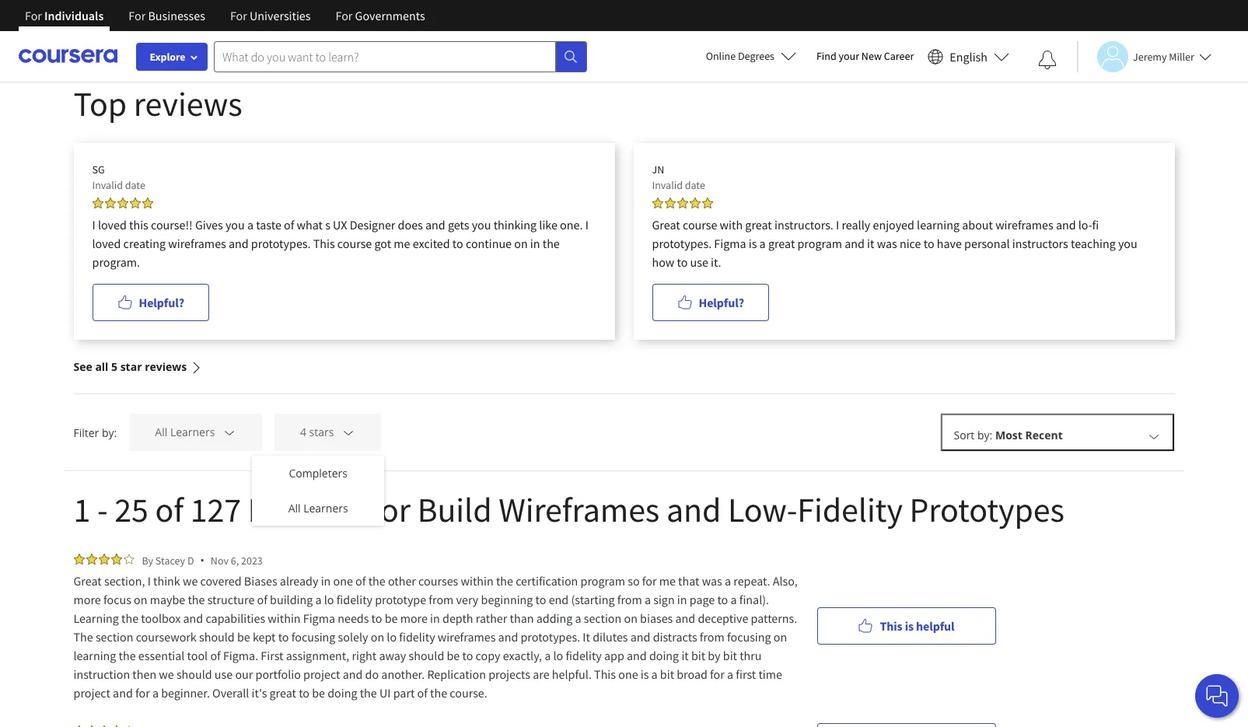 Task type: locate. For each thing, give the bounding box(es) containing it.
learning inside great section, i think we covered biases already in one of the other courses within the certification program so for me that was a repeat. also, more focus on maybe the structure of building a lo fidelity prototype from very beginning to end (starting from a sign in page to a final). learning the toolbox and capabilities within figma needs to be more in depth rather than adding a section on biases and deceptive patterns. the section coursework should be kept to focusing solely on lo fidelity wireframes and prototypes. it dilutes and distracts from focusing on learning the essential tool of figma. first assignment, right away should be to copy exactly, a lo fidelity app and doing it bit by bit thru instruction then we should use our portfolio project and do another. replication projects are helpful. this one is a bit broad for a first time project and for a beginner. overall it's great to be doing the ui part of the course.
[[73, 648, 116, 663]]

0 horizontal spatial within
[[268, 610, 301, 626]]

two
[[355, 28, 374, 43]]

2 helpful? from the left
[[699, 295, 744, 310]]

None search field
[[214, 41, 587, 72]]

0 horizontal spatial program
[[581, 573, 625, 589]]

creating
[[123, 236, 166, 251]]

dilutes
[[593, 629, 628, 645]]

1 vertical spatial more
[[400, 610, 428, 626]]

should down tool
[[176, 666, 212, 682]]

is inside great course with great instructors. i really enjoyed learning about wireframes and lo-fi prototypes. figma is a great program and it was nice to have personal instructors teaching you how to use it.
[[749, 236, 757, 251]]

it inside great course with great instructors. i really enjoyed learning about wireframes and lo-fi prototypes. figma is a great program and it was nice to have personal instructors teaching you how to use it.
[[867, 236, 874, 251]]

to down gets
[[453, 236, 463, 251]]

in down like
[[530, 236, 540, 251]]

1 horizontal spatial by
[[1033, 9, 1045, 23]]

than
[[510, 610, 534, 626]]

1 horizontal spatial focusing
[[727, 629, 771, 645]]

to right "how"
[[677, 254, 688, 270]]

...
[[1061, 28, 1071, 43]]

date inside sg invalid date
[[125, 178, 145, 192]]

project down instruction
[[73, 685, 110, 701]]

1 vertical spatial learning
[[73, 648, 116, 663]]

filled star image
[[105, 198, 115, 208], [129, 198, 140, 208], [142, 198, 153, 208], [652, 198, 663, 208], [677, 198, 688, 208], [689, 198, 700, 208], [702, 198, 713, 208], [86, 554, 97, 565], [98, 554, 109, 565], [98, 726, 109, 727]]

for left build on the left
[[371, 488, 411, 531]]

0 vertical spatial all learners
[[155, 425, 215, 440]]

1 helpful? button from the left
[[92, 284, 209, 321]]

great down instructors.
[[768, 236, 795, 251]]

doing down distracts
[[649, 648, 679, 663]]

real-
[[190, 9, 213, 23]]

in inside 'i loved this course!! gives you a taste of what s ux designer does and gets you thinking like one. i loved creating wireframes and prototypes. this course got me excited to continue on in the program.'
[[530, 236, 540, 251]]

lo up helpful.
[[553, 648, 563, 663]]

1 invalid from the left
[[92, 178, 123, 192]]

0 horizontal spatial date
[[125, 178, 145, 192]]

from up by at the bottom
[[700, 629, 725, 645]]

courses inside activities that simulate real-world ux design scenarios. learners who complete the seven courses in this certificate program should be equipped to apply for entry-level jobs as ux designers.  by the end of this course, you will be able to:    - develop a goal statement.     - create two types of storyboards: big picture and close-up.     - understand the difference between low-fidelity and high-fidelity design.     - apply the bas ... view all
[[526, 9, 565, 23]]

0 vertical spatial lo
[[324, 592, 334, 607]]

1 - 25 of 127 reviews for build wireframes and low-fidelity prototypes
[[73, 488, 1065, 531]]

use left "it."
[[690, 254, 708, 270]]

we down d
[[183, 573, 198, 589]]

courses for view
[[526, 9, 565, 23]]

course down designer
[[337, 236, 372, 251]]

all inside the "all learners" menu item
[[288, 501, 301, 516]]

1 vertical spatial one
[[618, 666, 638, 682]]

all inside activities that simulate real-world ux design scenarios. learners who complete the seven courses in this certificate program should be equipped to apply for entry-level jobs as ux designers.  by the end of this course, you will be able to:    - develop a goal statement.     - create two types of storyboards: big picture and close-up.     - understand the difference between low-fidelity and high-fidelity design.     - apply the bas ... view all
[[1109, 26, 1131, 44]]

for
[[25, 8, 42, 23], [129, 8, 146, 23], [230, 8, 247, 23], [336, 8, 353, 23]]

building
[[270, 592, 313, 607]]

2 horizontal spatial learners
[[352, 9, 396, 23]]

focusing up thru
[[727, 629, 771, 645]]

ux right as
[[961, 9, 975, 23]]

build
[[417, 488, 492, 531]]

figma inside great section, i think we covered biases already in one of the other courses within the certification program so for me that was a repeat. also, more focus on maybe the structure of building a lo fidelity prototype from very beginning to end (starting from a sign in page to a final). learning the toolbox and capabilities within figma needs to be more in depth rather than adding a section on biases and deceptive patterns. the section coursework should be kept to focusing solely on lo fidelity wireframes and prototypes. it dilutes and distracts from focusing on learning the essential tool of figma. first assignment, right away should be to copy exactly, a lo fidelity app and doing it bit by bit thru instruction then we should use our portfolio project and do another. replication projects are helpful. this one is a bit broad for a first time project and for a beginner. overall it's great to be doing the ui part of the course.
[[303, 610, 335, 626]]

1 vertical spatial courses
[[418, 573, 458, 589]]

prototypes. inside great section, i think we covered biases already in one of the other courses within the certification program so for me that was a repeat. also, more focus on maybe the structure of building a lo fidelity prototype from very beginning to end (starting from a sign in page to a final). learning the toolbox and capabilities within figma needs to be more in depth rather than adding a section on biases and deceptive patterns. the section coursework should be kept to focusing solely on lo fidelity wireframes and prototypes. it dilutes and distracts from focusing on learning the essential tool of figma. first assignment, right away should be to copy exactly, a lo fidelity app and doing it bit by bit thru instruction then we should use our portfolio project and do another. replication projects are helpful. this one is a bit broad for a first time project and for a beginner. overall it's great to be doing the ui part of the course.
[[521, 629, 580, 645]]

0 horizontal spatial we
[[159, 666, 174, 682]]

0 vertical spatial course
[[683, 217, 717, 233]]

1 horizontal spatial invalid
[[652, 178, 683, 192]]

to inside 'i loved this course!! gives you a taste of what s ux designer does and gets you thinking like one. i loved creating wireframes and prototypes. this course got me excited to continue on in the program.'
[[453, 236, 463, 251]]

filter by:
[[73, 425, 117, 440]]

0 vertical spatial courses
[[526, 9, 565, 23]]

0 horizontal spatial prototypes.
[[251, 236, 311, 251]]

will
[[95, 28, 112, 43]]

explore button
[[136, 43, 208, 71]]

0 vertical spatial within
[[461, 573, 494, 589]]

does
[[398, 217, 423, 233]]

for right so
[[642, 573, 657, 589]]

section
[[584, 610, 622, 626], [96, 629, 133, 645]]

of right tool
[[210, 648, 221, 663]]

2 invalid from the left
[[652, 178, 683, 192]]

1 horizontal spatial more
[[400, 610, 428, 626]]

projects
[[488, 666, 530, 682]]

for governments
[[336, 8, 425, 23]]

2 vertical spatial lo
[[553, 648, 563, 663]]

assignment,
[[286, 648, 349, 663]]

learners inside menu item
[[303, 501, 348, 516]]

learners
[[352, 9, 396, 23], [170, 425, 215, 440], [303, 501, 348, 516]]

this up view all button
[[1103, 9, 1122, 23]]

2 helpful? button from the left
[[652, 284, 769, 321]]

0 vertical spatial more
[[73, 592, 101, 607]]

0 horizontal spatial helpful?
[[139, 295, 184, 310]]

i left think
[[147, 573, 151, 589]]

great inside great section, i think we covered biases already in one of the other courses within the certification program so for me that was a repeat. also, more focus on maybe the structure of building a lo fidelity prototype from very beginning to end (starting from a sign in page to a final). learning the toolbox and capabilities within figma needs to be more in depth rather than adding a section on biases and deceptive patterns. the section coursework should be kept to focusing solely on lo fidelity wireframes and prototypes. it dilutes and distracts from focusing on learning the essential tool of figma. first assignment, right away should be to copy exactly, a lo fidelity app and doing it bit by bit thru instruction then we should use our portfolio project and do another. replication projects are helpful. this one is a bit broad for a first time project and for a beginner. overall it's great to be doing the ui part of the course.
[[269, 685, 296, 701]]

invalid down jn
[[652, 178, 683, 192]]

- right up.
[[614, 28, 617, 43]]

- left apply
[[986, 28, 989, 43]]

level
[[897, 9, 920, 23]]

me up sign
[[659, 573, 676, 589]]

2 horizontal spatial is
[[905, 618, 914, 633]]

coursework
[[136, 629, 197, 645]]

invalid inside sg invalid date
[[92, 178, 123, 192]]

helpful? down "it."
[[699, 295, 744, 310]]

jn
[[652, 163, 664, 177]]

figma inside great course with great instructors. i really enjoyed learning about wireframes and lo-fi prototypes. figma is a great program and it was nice to have personal instructors teaching you how to use it.
[[714, 236, 746, 251]]

solely
[[338, 629, 368, 645]]

courses for deceptive
[[418, 573, 458, 589]]

by
[[708, 648, 721, 663]]

0 vertical spatial end
[[1068, 9, 1087, 23]]

date inside jn invalid date
[[685, 178, 705, 192]]

for up create
[[336, 8, 353, 23]]

how
[[652, 254, 675, 270]]

thru
[[740, 648, 762, 663]]

2 horizontal spatial wireframes
[[996, 217, 1054, 233]]

develop
[[177, 28, 219, 43]]

0 vertical spatial doing
[[649, 648, 679, 663]]

designers.
[[978, 9, 1030, 23]]

section up dilutes
[[584, 610, 622, 626]]

apply
[[819, 9, 846, 23]]

0 horizontal spatial all learners
[[155, 425, 215, 440]]

0 vertical spatial is
[[749, 236, 757, 251]]

1 horizontal spatial me
[[659, 573, 676, 589]]

close-
[[566, 28, 595, 43]]

0 horizontal spatial was
[[702, 573, 722, 589]]

4 for from the left
[[336, 8, 353, 23]]

more down prototype
[[400, 610, 428, 626]]

end up ...
[[1068, 9, 1087, 23]]

this left helpful
[[880, 618, 903, 633]]

1 horizontal spatial section
[[584, 610, 622, 626]]

this inside 'i loved this course!! gives you a taste of what s ux designer does and gets you thinking like one. i loved creating wireframes and prototypes. this course got me excited to continue on in the program.'
[[313, 236, 335, 251]]

that up page
[[678, 573, 700, 589]]

0 vertical spatial project
[[303, 666, 340, 682]]

figma down with
[[714, 236, 746, 251]]

big
[[487, 28, 502, 43]]

a inside 'i loved this course!! gives you a taste of what s ux designer does and gets you thinking like one. i loved creating wireframes and prototypes. this course got me excited to continue on in the program.'
[[247, 217, 254, 233]]

storyboards:
[[420, 28, 484, 43]]

127
[[190, 488, 241, 531]]

2 horizontal spatial this
[[1103, 9, 1122, 23]]

new
[[862, 49, 882, 63]]

lo up away
[[387, 629, 397, 645]]

wireframes down gives
[[168, 236, 226, 251]]

we down essential
[[159, 666, 174, 682]]

1 vertical spatial all learners
[[288, 501, 348, 516]]

use inside great section, i think we covered biases already in one of the other courses within the certification program so for me that was a repeat. also, more focus on maybe the structure of building a lo fidelity prototype from very beginning to end (starting from a sign in page to a final). learning the toolbox and capabilities within figma needs to be more in depth rather than adding a section on biases and deceptive patterns. the section coursework should be kept to focusing solely on lo fidelity wireframes and prototypes. it dilutes and distracts from focusing on learning the essential tool of figma. first assignment, right away should be to copy exactly, a lo fidelity app and doing it bit by bit thru instruction then we should use our portfolio project and do another. replication projects are helpful. this one is a bit broad for a first time project and for a beginner. overall it's great to be doing the ui part of the course.
[[215, 666, 233, 682]]

1 horizontal spatial all
[[288, 501, 301, 516]]

banner navigation
[[12, 0, 438, 43]]

end up adding at the left bottom of the page
[[549, 592, 569, 607]]

chevron down image
[[341, 426, 355, 440]]

1 horizontal spatial date
[[685, 178, 705, 192]]

2 vertical spatial is
[[641, 666, 649, 682]]

1 horizontal spatial use
[[690, 254, 708, 270]]

program up 'understand'
[[654, 9, 699, 23]]

more up learning
[[73, 592, 101, 607]]

1 vertical spatial lo
[[387, 629, 397, 645]]

program for deceptive
[[581, 573, 625, 589]]

create
[[318, 28, 352, 43]]

helpful? button for i loved this course!! gives you a taste of what s ux designer does and gets you thinking like one. i loved creating wireframes and prototypes. this course got me excited to continue on in the program.
[[92, 284, 209, 321]]

learners inside activities that simulate real-world ux design scenarios. learners who complete the seven courses in this certificate program should be equipped to apply for entry-level jobs as ux designers.  by the end of this course, you will be able to:    - develop a goal statement.     - create two types of storyboards: big picture and close-up.     - understand the difference between low-fidelity and high-fidelity design.     - apply the bas ... view all
[[352, 9, 396, 23]]

great right with
[[745, 217, 772, 233]]

0 horizontal spatial focusing
[[291, 629, 335, 645]]

prototypes. up "how"
[[652, 236, 712, 251]]

by
[[1033, 9, 1045, 23], [142, 553, 153, 567]]

1 horizontal spatial chevron down image
[[1147, 429, 1161, 443]]

this
[[580, 9, 599, 23], [1103, 9, 1122, 23], [129, 217, 148, 233]]

learning up have on the top
[[917, 217, 960, 233]]

by up bas
[[1033, 9, 1045, 23]]

0 horizontal spatial that
[[120, 9, 141, 23]]

the left difference
[[683, 28, 700, 43]]

you
[[73, 28, 92, 43], [225, 217, 245, 233], [472, 217, 491, 233], [1118, 236, 1138, 251]]

the up beginning
[[496, 573, 513, 589]]

great inside great course with great instructors. i really enjoyed learning about wireframes and lo-fi prototypes. figma is a great program and it was nice to have personal instructors teaching you how to use it.
[[652, 217, 680, 233]]

was inside great section, i think we covered biases already in one of the other courses within the certification program so for me that was a repeat. also, more focus on maybe the structure of building a lo fidelity prototype from very beginning to end (starting from a sign in page to a final). learning the toolbox and capabilities within figma needs to be more in depth rather than adding a section on biases and deceptive patterns. the section coursework should be kept to focusing solely on lo fidelity wireframes and prototypes. it dilutes and distracts from focusing on learning the essential tool of figma. first assignment, right away should be to copy exactly, a lo fidelity app and doing it bit by bit thru instruction then we should use our portfolio project and do another. replication projects are helpful. this one is a bit broad for a first time project and for a beginner. overall it's great to be doing the ui part of the course.
[[702, 573, 722, 589]]

0 vertical spatial loved
[[98, 217, 127, 233]]

distracts
[[653, 629, 697, 645]]

courses
[[526, 9, 565, 23], [418, 573, 458, 589]]

course!!
[[151, 217, 193, 233]]

we
[[183, 573, 198, 589], [159, 666, 174, 682]]

1 helpful? from the left
[[139, 295, 184, 310]]

0 horizontal spatial courses
[[418, 573, 458, 589]]

it inside great section, i think we covered biases already in one of the other courses within the certification program so for me that was a repeat. also, more focus on maybe the structure of building a lo fidelity prototype from very beginning to end (starting from a sign in page to a final). learning the toolbox and capabilities within figma needs to be more in depth rather than adding a section on biases and deceptive patterns. the section coursework should be kept to focusing solely on lo fidelity wireframes and prototypes. it dilutes and distracts from focusing on learning the essential tool of figma. first assignment, right away should be to copy exactly, a lo fidelity app and doing it bit by bit thru instruction then we should use our portfolio project and do another. replication projects are helpful. this one is a bit broad for a first time project and for a beginner. overall it's great to be doing the ui part of the course.
[[682, 648, 689, 663]]

very
[[456, 592, 479, 607]]

the
[[73, 629, 93, 645]]

ux
[[244, 9, 259, 23], [961, 9, 975, 23], [333, 217, 347, 233]]

0 horizontal spatial course
[[337, 236, 372, 251]]

0 vertical spatial one
[[333, 573, 353, 589]]

0 vertical spatial figma
[[714, 236, 746, 251]]

1 horizontal spatial wireframes
[[438, 629, 496, 645]]

0 vertical spatial that
[[120, 9, 141, 23]]

1 horizontal spatial learners
[[303, 501, 348, 516]]

between
[[757, 28, 801, 43]]

program inside great section, i think we covered biases already in one of the other courses within the certification program so for me that was a repeat. also, more focus on maybe the structure of building a lo fidelity prototype from very beginning to end (starting from a sign in page to a final). learning the toolbox and capabilities within figma needs to be more in depth rather than adding a section on biases and deceptive patterns. the section coursework should be kept to focusing solely on lo fidelity wireframes and prototypes. it dilutes and distracts from focusing on learning the essential tool of figma. first assignment, right away should be to copy exactly, a lo fidelity app and doing it bit by bit thru instruction then we should use our portfolio project and do another. replication projects are helpful. this one is a bit broad for a first time project and for a beginner. overall it's great to be doing the ui part of the course.
[[581, 573, 625, 589]]

this down s
[[313, 236, 335, 251]]

program inside activities that simulate real-world ux design scenarios. learners who complete the seven courses in this certificate program should be equipped to apply for entry-level jobs as ux designers.  by the end of this course, you will be able to:    - develop a goal statement.     - create two types of storyboards: big picture and close-up.     - understand the difference between low-fidelity and high-fidelity design.     - apply the bas ... view all
[[654, 9, 699, 23]]

is inside the this is helpful button
[[905, 618, 914, 633]]

it
[[867, 236, 874, 251], [682, 648, 689, 663]]

figma
[[714, 236, 746, 251], [303, 610, 335, 626]]

reviews down the explore popup button
[[134, 82, 242, 125]]

time
[[759, 666, 782, 682]]

patterns.
[[751, 610, 797, 626]]

a
[[222, 28, 228, 43], [247, 217, 254, 233], [760, 236, 766, 251], [725, 573, 731, 589], [315, 592, 322, 607], [645, 592, 651, 607], [731, 592, 737, 607], [575, 610, 581, 626], [545, 648, 551, 663], [651, 666, 658, 682], [727, 666, 733, 682], [152, 685, 159, 701]]

learning up instruction
[[73, 648, 116, 663]]

on
[[514, 236, 528, 251], [134, 592, 147, 607], [624, 610, 638, 626], [371, 629, 384, 645], [774, 629, 787, 645]]

instructors
[[1012, 236, 1068, 251]]

1 vertical spatial program
[[798, 236, 842, 251]]

1 horizontal spatial courses
[[526, 9, 565, 23]]

courses up 'very' on the left
[[418, 573, 458, 589]]

0 vertical spatial all
[[1109, 26, 1131, 44]]

0 horizontal spatial it
[[682, 648, 689, 663]]

for left individuals
[[25, 8, 42, 23]]

all down completers in the left of the page
[[288, 501, 301, 516]]

all learners inside dropdown button
[[155, 425, 215, 440]]

picture
[[505, 28, 540, 43]]

star image
[[123, 726, 134, 727]]

0 vertical spatial this
[[313, 236, 335, 251]]

i left really in the right top of the page
[[836, 217, 839, 233]]

1 horizontal spatial helpful?
[[699, 295, 744, 310]]

1 horizontal spatial helpful? button
[[652, 284, 769, 321]]

certification
[[516, 573, 578, 589]]

low-
[[728, 488, 797, 531]]

great for great course with great instructors. i really enjoyed learning about wireframes and lo-fi prototypes. figma is a great program and it was nice to have personal instructors teaching you how to use it.
[[652, 217, 680, 233]]

one
[[333, 573, 353, 589], [618, 666, 638, 682]]

0 horizontal spatial lo
[[324, 592, 334, 607]]

this inside 'i loved this course!! gives you a taste of what s ux designer does and gets you thinking like one. i loved creating wireframes and prototypes. this course got me excited to continue on in the program.'
[[129, 217, 148, 233]]

governments
[[355, 8, 425, 23]]

in left "depth"
[[430, 610, 440, 626]]

project
[[303, 666, 340, 682], [73, 685, 110, 701]]

you right gives
[[225, 217, 245, 233]]

this inside button
[[880, 618, 903, 633]]

in up close-
[[568, 9, 577, 23]]

2 focusing from the left
[[727, 629, 771, 645]]

this inside great section, i think we covered biases already in one of the other courses within the certification program so for me that was a repeat. also, more focus on maybe the structure of building a lo fidelity prototype from very beginning to end (starting from a sign in page to a final). learning the toolbox and capabilities within figma needs to be more in depth rather than adding a section on biases and deceptive patterns. the section coursework should be kept to focusing solely on lo fidelity wireframes and prototypes. it dilutes and distracts from focusing on learning the essential tool of figma. first assignment, right away should be to copy exactly, a lo fidelity app and doing it bit by bit thru instruction then we should use our portfolio project and do another. replication projects are helpful. this one is a bit broad for a first time project and for a beginner. overall it's great to be doing the ui part of the course.
[[594, 666, 616, 682]]

0 horizontal spatial figma
[[303, 610, 335, 626]]

1 vertical spatial figma
[[303, 610, 335, 626]]

2 horizontal spatial lo
[[553, 648, 563, 663]]

essential
[[138, 648, 185, 663]]

loved up creating
[[98, 217, 127, 233]]

to right nice
[[924, 236, 934, 251]]

1 vertical spatial course
[[337, 236, 372, 251]]

0 horizontal spatial chevron down image
[[222, 426, 236, 440]]

0 horizontal spatial project
[[73, 685, 110, 701]]

2 horizontal spatial ux
[[961, 9, 975, 23]]

0 horizontal spatial this
[[313, 236, 335, 251]]

1 vertical spatial doing
[[328, 685, 357, 701]]

1 vertical spatial is
[[905, 618, 914, 633]]

in inside activities that simulate real-world ux design scenarios. learners who complete the seven courses in this certificate program should be equipped to apply for entry-level jobs as ux designers.  by the end of this course, you will be able to:    - develop a goal statement.     - create two types of storyboards: big picture and close-up.     - understand the difference between low-fidelity and high-fidelity design.     - apply the bas ... view all
[[568, 9, 577, 23]]

the
[[474, 9, 491, 23], [1048, 9, 1065, 23], [683, 28, 700, 43], [1024, 28, 1040, 43], [543, 236, 560, 251], [368, 573, 386, 589], [496, 573, 513, 589], [188, 592, 205, 607], [121, 610, 139, 626], [119, 648, 136, 663], [360, 685, 377, 701], [430, 685, 447, 701]]

this down the app
[[594, 666, 616, 682]]

was inside great course with great instructors. i really enjoyed learning about wireframes and lo-fi prototypes. figma is a great program and it was nice to have personal instructors teaching you how to use it.
[[877, 236, 897, 251]]

stars
[[309, 425, 334, 440]]

i inside great section, i think we covered biases already in one of the other courses within the certification program so for me that was a repeat. also, more focus on maybe the structure of building a lo fidelity prototype from very beginning to end (starting from a sign in page to a final). learning the toolbox and capabilities within figma needs to be more in depth rather than adding a section on biases and deceptive patterns. the section coursework should be kept to focusing solely on lo fidelity wireframes and prototypes. it dilutes and distracts from focusing on learning the essential tool of figma. first assignment, right away should be to copy exactly, a lo fidelity app and doing it bit by bit thru instruction then we should use our portfolio project and do another. replication projects are helpful. this one is a bit broad for a first time project and for a beginner. overall it's great to be doing the ui part of the course.
[[147, 573, 151, 589]]

prototypes. down the taste on the left top of the page
[[251, 236, 311, 251]]

wireframes down "depth"
[[438, 629, 496, 645]]

learning
[[917, 217, 960, 233], [73, 648, 116, 663]]

25
[[115, 488, 148, 531]]

project down the assignment,
[[303, 666, 340, 682]]

1 focusing from the left
[[291, 629, 335, 645]]

courses inside great section, i think we covered biases already in one of the other courses within the certification program so for me that was a repeat. also, more focus on maybe the structure of building a lo fidelity prototype from very beginning to end (starting from a sign in page to a final). learning the toolbox and capabilities within figma needs to be more in depth rather than adding a section on biases and deceptive patterns. the section coursework should be kept to focusing solely on lo fidelity wireframes and prototypes. it dilutes and distracts from focusing on learning the essential tool of figma. first assignment, right away should be to copy exactly, a lo fidelity app and doing it bit by bit thru instruction then we should use our portfolio project and do another. replication projects are helpful. this one is a bit broad for a first time project and for a beginner. overall it's great to be doing the ui part of the course.
[[418, 573, 458, 589]]

1 horizontal spatial was
[[877, 236, 897, 251]]

prototypes. down adding at the left bottom of the page
[[521, 629, 580, 645]]

within up 'very' on the left
[[461, 573, 494, 589]]

2 date from the left
[[685, 178, 705, 192]]

figma down building
[[303, 610, 335, 626]]

helpful? button down "it."
[[652, 284, 769, 321]]

2 vertical spatial program
[[581, 573, 625, 589]]

wireframes inside 'i loved this course!! gives you a taste of what s ux designer does and gets you thinking like one. i loved creating wireframes and prototypes. this course got me excited to continue on in the program.'
[[168, 236, 226, 251]]

2 vertical spatial learners
[[303, 501, 348, 516]]

learning
[[73, 610, 119, 626]]

ux right s
[[333, 217, 347, 233]]

2 horizontal spatial program
[[798, 236, 842, 251]]

high-
[[884, 28, 910, 43]]

0 horizontal spatial helpful? button
[[92, 284, 209, 321]]

it up 'broad'
[[682, 648, 689, 663]]

1 date from the left
[[125, 178, 145, 192]]

filled star image
[[92, 198, 103, 208], [117, 198, 128, 208], [665, 198, 675, 208], [73, 554, 84, 565], [111, 554, 122, 565], [73, 726, 84, 727], [86, 726, 97, 727], [111, 726, 122, 727]]

app
[[604, 648, 624, 663]]

this up creating
[[129, 217, 148, 233]]

should up another. at the left bottom of the page
[[409, 648, 444, 663]]

i inside great course with great instructors. i really enjoyed learning about wireframes and lo-fi prototypes. figma is a great program and it was nice to have personal instructors teaching you how to use it.
[[836, 217, 839, 233]]

the up bas
[[1048, 9, 1065, 23]]

1 horizontal spatial doing
[[649, 648, 679, 663]]

first
[[736, 666, 756, 682]]

0 horizontal spatial wireframes
[[168, 236, 226, 251]]

1 vertical spatial me
[[659, 573, 676, 589]]

great
[[745, 217, 772, 233], [768, 236, 795, 251], [269, 685, 296, 701]]

0 horizontal spatial learners
[[170, 425, 215, 440]]

courses up picture
[[526, 9, 565, 23]]

fidelity down jobs
[[910, 28, 944, 43]]

2 horizontal spatial prototypes.
[[652, 236, 712, 251]]

0 vertical spatial use
[[690, 254, 708, 270]]

by right star image in the bottom left of the page
[[142, 553, 153, 567]]

program inside great course with great instructors. i really enjoyed learning about wireframes and lo-fi prototypes. figma is a great program and it was nice to have personal instructors teaching you how to use it.
[[798, 236, 842, 251]]

0 horizontal spatial more
[[73, 592, 101, 607]]

0 vertical spatial was
[[877, 236, 897, 251]]

really
[[842, 217, 870, 233]]

view all button
[[1073, 24, 1132, 46]]

the down the focus
[[121, 610, 139, 626]]

chevron down image
[[222, 426, 236, 440], [1147, 429, 1161, 443]]

me right got
[[394, 236, 410, 251]]

to inside activities that simulate real-world ux design scenarios. learners who complete the seven courses in this certificate program should be equipped to apply for entry-level jobs as ux designers.  by the end of this course, you will be able to:    - develop a goal statement.     - create two types of storyboards: big picture and close-up.     - understand the difference between low-fidelity and high-fidelity design.     - apply the bas ... view all
[[806, 9, 816, 23]]

be up difference
[[739, 9, 752, 23]]

invalid inside jn invalid date
[[652, 178, 683, 192]]

1 for from the left
[[25, 8, 42, 23]]

helpful
[[916, 618, 955, 633]]

me inside great section, i think we covered biases already in one of the other courses within the certification program so for me that was a repeat. also, more focus on maybe the structure of building a lo fidelity prototype from very beginning to end (starting from a sign in page to a final). learning the toolbox and capabilities within figma needs to be more in depth rather than adding a section on biases and deceptive patterns. the section coursework should be kept to focusing solely on lo fidelity wireframes and prototypes. it dilutes and distracts from focusing on learning the essential tool of figma. first assignment, right away should be to copy exactly, a lo fidelity app and doing it bit by bit thru instruction then we should use our portfolio project and do another. replication projects are helpful. this one is a bit broad for a first time project and for a beginner. overall it's great to be doing the ui part of the course.
[[659, 573, 676, 589]]

0 vertical spatial learning
[[917, 217, 960, 233]]

helpful? button for great course with great instructors. i really enjoyed learning about wireframes and lo-fi prototypes. figma is a great program and it was nice to have personal instructors teaching you how to use it.
[[652, 284, 769, 321]]

1 vertical spatial use
[[215, 666, 233, 682]]

great inside great section, i think we covered biases already in one of the other courses within the certification program so for me that was a repeat. also, more focus on maybe the structure of building a lo fidelity prototype from very beginning to end (starting from a sign in page to a final). learning the toolbox and capabilities within figma needs to be more in depth rather than adding a section on biases and deceptive patterns. the section coursework should be kept to focusing solely on lo fidelity wireframes and prototypes. it dilutes and distracts from focusing on learning the essential tool of figma. first assignment, right away should be to copy exactly, a lo fidelity app and doing it bit by bit thru instruction then we should use our portfolio project and do another. replication projects are helpful. this one is a bit broad for a first time project and for a beginner. overall it's great to be doing the ui part of the course.
[[73, 573, 102, 589]]

from down so
[[617, 592, 642, 607]]

3 for from the left
[[230, 8, 247, 23]]

to right needs
[[371, 610, 382, 626]]

1 horizontal spatial one
[[618, 666, 638, 682]]

0 horizontal spatial invalid
[[92, 178, 123, 192]]

needs
[[338, 610, 369, 626]]

1 vertical spatial wireframes
[[168, 236, 226, 251]]

1 vertical spatial we
[[159, 666, 174, 682]]

(starting
[[571, 592, 615, 607]]

2 for from the left
[[129, 8, 146, 23]]

menu
[[252, 456, 385, 526]]

1 vertical spatial within
[[268, 610, 301, 626]]

0 horizontal spatial use
[[215, 666, 233, 682]]

1 horizontal spatial end
[[1068, 9, 1087, 23]]

lo-
[[1078, 217, 1092, 233]]

this
[[313, 236, 335, 251], [880, 618, 903, 633], [594, 666, 616, 682]]

1 vertical spatial was
[[702, 573, 722, 589]]

1 horizontal spatial we
[[183, 573, 198, 589]]

0 horizontal spatial is
[[641, 666, 649, 682]]

0 vertical spatial program
[[654, 9, 699, 23]]

find your new career
[[817, 49, 914, 63]]

all learners down the completers menu item
[[288, 501, 348, 516]]

sign
[[653, 592, 675, 607]]

world
[[213, 9, 242, 23]]

of right the 25
[[155, 488, 184, 531]]



Task type: describe. For each thing, give the bounding box(es) containing it.
this is helpful button
[[817, 607, 996, 644]]

1 horizontal spatial this
[[580, 9, 599, 23]]

0 horizontal spatial from
[[429, 592, 454, 607]]

a inside activities that simulate real-world ux design scenarios. learners who complete the seven courses in this certificate program should be equipped to apply for entry-level jobs as ux designers.  by the end of this course, you will be able to:    - develop a goal statement.     - create two types of storyboards: big picture and close-up.     - understand the difference between low-fidelity and high-fidelity design.     - apply the bas ... view all
[[222, 28, 228, 43]]

jeremy
[[1133, 49, 1167, 63]]

already
[[280, 573, 318, 589]]

able
[[130, 28, 152, 43]]

- right 1
[[97, 488, 108, 531]]

0 horizontal spatial section
[[96, 629, 133, 645]]

are
[[533, 666, 550, 682]]

on left biases
[[624, 610, 638, 626]]

on up right
[[371, 629, 384, 645]]

the left ui
[[360, 685, 377, 701]]

invalid for i
[[92, 178, 123, 192]]

for inside activities that simulate real-world ux design scenarios. learners who complete the seven courses in this certificate program should be equipped to apply for entry-level jobs as ux designers.  by the end of this course, you will be able to:    - develop a goal statement.     - create two types of storyboards: big picture and close-up.     - understand the difference between low-fidelity and high-fidelity design.     - apply the bas ... view all
[[849, 9, 864, 23]]

should inside activities that simulate real-world ux design scenarios. learners who complete the seven courses in this certificate program should be equipped to apply for entry-level jobs as ux designers.  by the end of this course, you will be able to:    - develop a goal statement.     - create two types of storyboards: big picture and close-up.     - understand the difference between low-fidelity and high-fidelity design.     - apply the bas ... view all
[[701, 9, 736, 23]]

of inside 'i loved this course!! gives you a taste of what s ux designer does and gets you thinking like one. i loved creating wireframes and prototypes. this course got me excited to continue on in the program.'
[[284, 217, 294, 233]]

see all 5 star reviews button
[[73, 340, 202, 394]]

date for course
[[685, 178, 705, 192]]

design.
[[947, 28, 983, 43]]

fidelity down it
[[566, 648, 602, 663]]

reviews inside button
[[145, 359, 187, 374]]

of down 'biases'
[[257, 592, 267, 607]]

0 horizontal spatial bit
[[660, 666, 674, 682]]

for down by at the bottom
[[710, 666, 725, 682]]

prototypes
[[910, 488, 1065, 531]]

for businesses
[[129, 8, 205, 23]]

have
[[937, 236, 962, 251]]

- left create
[[312, 28, 316, 43]]

- right to:
[[171, 28, 174, 43]]

difference
[[703, 28, 754, 43]]

deceptive
[[698, 610, 748, 626]]

be up figma.
[[237, 629, 250, 645]]

fidelity
[[797, 488, 903, 531]]

degrees
[[738, 49, 775, 63]]

for universities
[[230, 8, 311, 23]]

you inside activities that simulate real-world ux design scenarios. learners who complete the seven courses in this certificate program should be equipped to apply for entry-level jobs as ux designers.  by the end of this course, you will be able to:    - develop a goal statement.     - create two types of storyboards: big picture and close-up.     - understand the difference between low-fidelity and high-fidelity design.     - apply the bas ... view all
[[73, 28, 92, 43]]

end inside great section, i think we covered biases already in one of the other courses within the certification program so for me that was a repeat. also, more focus on maybe the structure of building a lo fidelity prototype from very beginning to end (starting from a sign in page to a final). learning the toolbox and capabilities within figma needs to be more in depth rather than adding a section on biases and deceptive patterns. the section coursework should be kept to focusing solely on lo fidelity wireframes and prototypes. it dilutes and distracts from focusing on learning the essential tool of figma. first assignment, right away should be to copy exactly, a lo fidelity app and doing it bit by bit thru instruction then we should use our portfolio project and do another. replication projects are helpful. this one is a bit broad for a first time project and for a beginner. overall it's great to be doing the ui part of the course.
[[549, 592, 569, 607]]

program.
[[92, 254, 140, 270]]

by inside by stacey d • nov 6, 2023
[[142, 553, 153, 567]]

certificate
[[602, 9, 652, 23]]

4 stars
[[300, 425, 334, 440]]

teaching
[[1071, 236, 1116, 251]]

use inside great course with great instructors. i really enjoyed learning about wireframes and lo-fi prototypes. figma is a great program and it was nice to have personal instructors teaching you how to use it.
[[690, 254, 708, 270]]

1 vertical spatial great
[[768, 236, 795, 251]]

for for universities
[[230, 8, 247, 23]]

fidelity down apply
[[825, 28, 859, 43]]

to:
[[155, 28, 168, 43]]

program for view
[[654, 9, 699, 23]]

chat with us image
[[1205, 684, 1230, 708]]

think
[[153, 573, 180, 589]]

be down the assignment,
[[312, 685, 325, 701]]

tool
[[187, 648, 208, 663]]

2 horizontal spatial bit
[[723, 648, 737, 663]]

end inside activities that simulate real-world ux design scenarios. learners who complete the seven courses in this certificate program should be equipped to apply for entry-level jobs as ux designers.  by the end of this course, you will be able to:    - develop a goal statement.     - create two types of storyboards: big picture and close-up.     - understand the difference between low-fidelity and high-fidelity design.     - apply the bas ... view all
[[1068, 9, 1087, 23]]

coursera image
[[19, 44, 117, 69]]

see all 5 star reviews
[[73, 359, 187, 374]]

final).
[[739, 592, 769, 607]]

on right the focus
[[134, 592, 147, 607]]

0 horizontal spatial ux
[[244, 9, 259, 23]]

is inside great section, i think we covered biases already in one of the other courses within the certification program so for me that was a repeat. also, more focus on maybe the structure of building a lo fidelity prototype from very beginning to end (starting from a sign in page to a final). learning the toolbox and capabilities within figma needs to be more in depth rather than adding a section on biases and deceptive patterns. the section coursework should be kept to focusing solely on lo fidelity wireframes and prototypes. it dilutes and distracts from focusing on learning the essential tool of figma. first assignment, right away should be to copy exactly, a lo fidelity app and doing it bit by bit thru instruction then we should use our portfolio project and do another. replication projects are helpful. this one is a bit broad for a first time project and for a beginner. overall it's great to be doing the ui part of the course.
[[641, 666, 649, 682]]

what
[[297, 217, 323, 233]]

the up then
[[119, 648, 136, 663]]

prototypes. inside 'i loved this course!! gives you a taste of what s ux designer does and gets you thinking like one. i loved creating wireframes and prototypes. this course got me excited to continue on in the program.'
[[251, 236, 311, 251]]

the left other at the left bottom
[[368, 573, 386, 589]]

invalid for great
[[652, 178, 683, 192]]

on down patterns.
[[774, 629, 787, 645]]

rather
[[476, 610, 507, 626]]

by stacey d • nov 6, 2023
[[142, 553, 263, 568]]

fi
[[1092, 217, 1099, 233]]

1 horizontal spatial within
[[461, 573, 494, 589]]

1 horizontal spatial lo
[[387, 629, 397, 645]]

ux inside 'i loved this course!! gives you a taste of what s ux designer does and gets you thinking like one. i loved creating wireframes and prototypes. this course got me excited to continue on in the program.'
[[333, 217, 347, 233]]

fidelity up away
[[399, 629, 435, 645]]

first
[[261, 648, 283, 663]]

completers
[[289, 466, 348, 481]]

nov
[[211, 553, 229, 567]]

simulate
[[144, 9, 187, 23]]

i up program.
[[92, 217, 95, 233]]

great course with great instructors. i really enjoyed learning about wireframes and lo-fi prototypes. figma is a great program and it was nice to have personal instructors teaching you how to use it.
[[652, 217, 1138, 270]]

0 vertical spatial section
[[584, 610, 622, 626]]

to right kept
[[278, 629, 289, 645]]

scenarios.
[[298, 9, 349, 23]]

was for that
[[702, 573, 722, 589]]

biases
[[640, 610, 673, 626]]

all learners inside menu item
[[288, 501, 348, 516]]

filter
[[73, 425, 99, 440]]

got
[[374, 236, 391, 251]]

0 vertical spatial reviews
[[134, 82, 242, 125]]

prototypes. inside great course with great instructors. i really enjoyed learning about wireframes and lo-fi prototypes. figma is a great program and it was nice to have personal instructors teaching you how to use it.
[[652, 236, 712, 251]]

for individuals
[[25, 8, 104, 23]]

portfolio
[[255, 666, 301, 682]]

i right 'one.'
[[585, 217, 589, 233]]

apply
[[992, 28, 1021, 43]]

do
[[365, 666, 379, 682]]

fidelity up needs
[[336, 592, 373, 607]]

prototype
[[375, 592, 426, 607]]

be right will
[[115, 28, 127, 43]]

to down portfolio at bottom left
[[299, 685, 310, 701]]

d
[[187, 553, 194, 567]]

to down certification in the bottom of the page
[[536, 592, 546, 607]]

see
[[73, 359, 92, 374]]

instruction
[[73, 666, 130, 682]]

repeat.
[[734, 573, 770, 589]]

course inside great course with great instructors. i really enjoyed learning about wireframes and lo-fi prototypes. figma is a great program and it was nice to have personal instructors teaching you how to use it.
[[683, 217, 717, 233]]

great for great section, i think we covered biases already in one of the other courses within the certification program so for me that was a repeat. also, more focus on maybe the structure of building a lo fidelity prototype from very beginning to end (starting from a sign in page to a final). learning the toolbox and capabilities within figma needs to be more in depth rather than adding a section on biases and deceptive patterns. the section coursework should be kept to focusing solely on lo fidelity wireframes and prototypes. it dilutes and distracts from focusing on learning the essential tool of figma. first assignment, right away should be to copy exactly, a lo fidelity app and doing it bit by bit thru instruction then we should use our portfolio project and do another. replication projects are helpful. this one is a bit broad for a first time project and for a beginner. overall it's great to be doing the ui part of the course.
[[73, 573, 102, 589]]

ui
[[379, 685, 391, 701]]

be down prototype
[[385, 610, 398, 626]]

star image
[[123, 554, 134, 565]]

the left bas
[[1024, 28, 1040, 43]]

by:
[[102, 425, 117, 440]]

show notifications image
[[1038, 51, 1057, 69]]

in right sign
[[677, 592, 687, 607]]

the inside 'i loved this course!! gives you a taste of what s ux designer does and gets you thinking like one. i loved creating wireframes and prototypes. this course got me excited to continue on in the program.'
[[543, 236, 560, 251]]

helpful? for this
[[139, 295, 184, 310]]

excited
[[413, 236, 450, 251]]

of up view
[[1090, 9, 1100, 23]]

you up continue
[[472, 217, 491, 233]]

me inside 'i loved this course!! gives you a taste of what s ux designer does and gets you thinking like one. i loved creating wireframes and prototypes. this course got me excited to continue on in the program.'
[[394, 236, 410, 251]]

2 horizontal spatial from
[[700, 629, 725, 645]]

all learners menu item
[[252, 491, 385, 526]]

section,
[[104, 573, 145, 589]]

online
[[706, 49, 736, 63]]

should down capabilities
[[199, 629, 235, 645]]

entry-
[[867, 9, 897, 23]]

explore
[[150, 50, 185, 64]]

of right part
[[417, 685, 428, 701]]

to up the deceptive
[[717, 592, 728, 607]]

away
[[379, 648, 406, 663]]

star
[[120, 359, 142, 374]]

a inside great course with great instructors. i really enjoyed learning about wireframes and lo-fi prototypes. figma is a great program and it was nice to have personal instructors teaching you how to use it.
[[760, 236, 766, 251]]

to left copy at bottom
[[462, 648, 473, 663]]

in right already
[[321, 573, 331, 589]]

helpful? for with
[[699, 295, 744, 310]]

universities
[[250, 8, 311, 23]]

goal
[[230, 28, 252, 43]]

for for individuals
[[25, 8, 42, 23]]

1 horizontal spatial bit
[[691, 648, 705, 663]]

of up needs
[[355, 573, 366, 589]]

low-
[[804, 28, 825, 43]]

personal
[[964, 236, 1010, 251]]

nice
[[900, 236, 921, 251]]

online degrees
[[706, 49, 775, 63]]

course inside 'i loved this course!! gives you a taste of what s ux designer does and gets you thinking like one. i loved creating wireframes and prototypes. this course got me excited to continue on in the program.'
[[337, 236, 372, 251]]

date for loved
[[125, 178, 145, 192]]

the up big on the left
[[474, 9, 491, 23]]

you inside great course with great instructors. i really enjoyed learning about wireframes and lo-fi prototypes. figma is a great program and it was nice to have personal instructors teaching you how to use it.
[[1118, 236, 1138, 251]]

for down then
[[135, 685, 150, 701]]

that inside activities that simulate real-world ux design scenarios. learners who complete the seven courses in this certificate program should be equipped to apply for entry-level jobs as ux designers.  by the end of this course, you will be able to:    - develop a goal statement.     - create two types of storyboards: big picture and close-up.     - understand the difference between low-fidelity and high-fidelity design.     - apply the bas ... view all
[[120, 9, 141, 23]]

adding
[[536, 610, 573, 626]]

that inside great section, i think we covered biases already in one of the other courses within the certification program so for me that was a repeat. also, more focus on maybe the structure of building a lo fidelity prototype from very beginning to end (starting from a sign in page to a final). learning the toolbox and capabilities within figma needs to be more in depth rather than adding a section on biases and deceptive patterns. the section coursework should be kept to focusing solely on lo fidelity wireframes and prototypes. it dilutes and distracts from focusing on learning the essential tool of figma. first assignment, right away should be to copy exactly, a lo fidelity app and doing it bit by bit thru instruction then we should use our portfolio project and do another. replication projects are helpful. this one is a bit broad for a first time project and for a beginner. overall it's great to be doing the ui part of the course.
[[678, 573, 700, 589]]

be up replication
[[447, 648, 460, 663]]

the right maybe
[[188, 592, 205, 607]]

top
[[73, 82, 127, 125]]

course,
[[1124, 9, 1161, 23]]

for for governments
[[336, 8, 353, 23]]

wireframes inside great section, i think we covered biases already in one of the other courses within the certification program so for me that was a repeat. also, more focus on maybe the structure of building a lo fidelity prototype from very beginning to end (starting from a sign in page to a final). learning the toolbox and capabilities within figma needs to be more in depth rather than adding a section on biases and deceptive patterns. the section coursework should be kept to focusing solely on lo fidelity wireframes and prototypes. it dilutes and distracts from focusing on learning the essential tool of figma. first assignment, right away should be to copy exactly, a lo fidelity app and doing it bit by bit thru instruction then we should use our portfolio project and do another. replication projects are helpful. this one is a bit broad for a first time project and for a beginner. overall it's great to be doing the ui part of the course.
[[438, 629, 496, 645]]

like
[[539, 217, 558, 233]]

1 horizontal spatial project
[[303, 666, 340, 682]]

broad
[[677, 666, 708, 682]]

0 vertical spatial we
[[183, 573, 198, 589]]

it's
[[252, 685, 267, 701]]

by inside activities that simulate real-world ux design scenarios. learners who complete the seven courses in this certificate program should be equipped to apply for entry-level jobs as ux designers.  by the end of this course, you will be able to:    - develop a goal statement.     - create two types of storyboards: big picture and close-up.     - understand the difference between low-fidelity and high-fidelity design.     - apply the bas ... view all
[[1033, 9, 1045, 23]]

chevron down image inside the all learners dropdown button
[[222, 426, 236, 440]]

completers menu item
[[252, 456, 385, 491]]

another.
[[381, 666, 425, 682]]

the down replication
[[430, 685, 447, 701]]

0 horizontal spatial doing
[[328, 685, 357, 701]]

also,
[[773, 573, 798, 589]]

What do you want to learn? text field
[[214, 41, 556, 72]]

reviews
[[248, 488, 364, 531]]

was for it
[[877, 236, 897, 251]]

learners inside dropdown button
[[170, 425, 215, 440]]

learning inside great course with great instructors. i really enjoyed learning about wireframes and lo-fi prototypes. figma is a great program and it was nice to have personal instructors teaching you how to use it.
[[917, 217, 960, 233]]

all inside dropdown button
[[155, 425, 167, 440]]

0 vertical spatial great
[[745, 217, 772, 233]]

1 vertical spatial loved
[[92, 236, 121, 251]]

wireframes inside great course with great instructors. i really enjoyed learning about wireframes and lo-fi prototypes. figma is a great program and it was nice to have personal instructors teaching you how to use it.
[[996, 217, 1054, 233]]

of down 'who'
[[407, 28, 417, 43]]

english button
[[922, 31, 1016, 82]]

about
[[962, 217, 993, 233]]

all
[[95, 359, 108, 374]]

1 horizontal spatial from
[[617, 592, 642, 607]]

for for businesses
[[129, 8, 146, 23]]

0 horizontal spatial one
[[333, 573, 353, 589]]

menu containing completers
[[252, 456, 385, 526]]

beginner.
[[161, 685, 210, 701]]

gets
[[448, 217, 469, 233]]

find
[[817, 49, 837, 63]]

miller
[[1169, 49, 1194, 63]]

jobs
[[923, 9, 944, 23]]

right
[[352, 648, 377, 663]]

on inside 'i loved this course!! gives you a taste of what s ux designer does and gets you thinking like one. i loved creating wireframes and prototypes. this course got me excited to continue on in the program.'
[[514, 236, 528, 251]]

instructors.
[[775, 217, 834, 233]]

depth
[[443, 610, 473, 626]]



Task type: vqa. For each thing, say whether or not it's contained in the screenshot.
"list"
no



